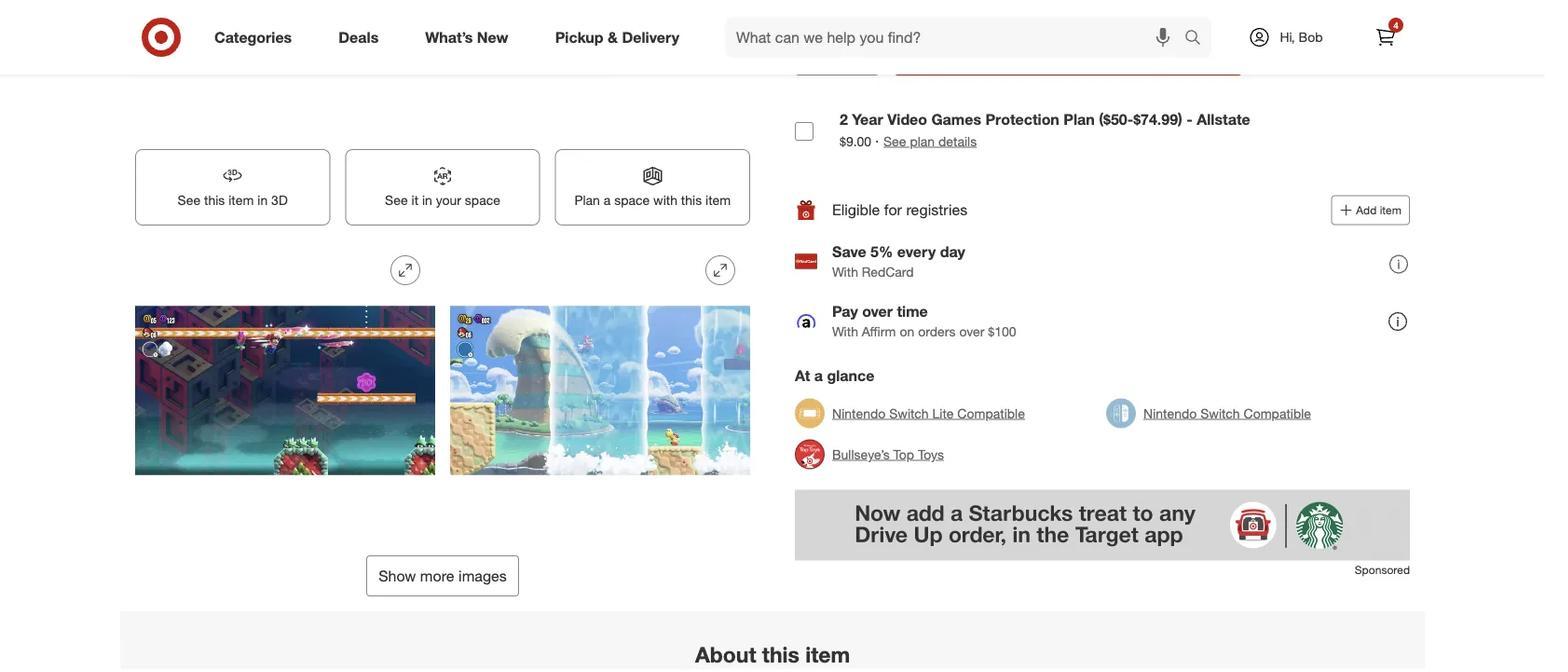 Task type: describe. For each thing, give the bounding box(es) containing it.
it
[[411, 193, 419, 209]]

bullseye's
[[832, 447, 890, 463]]

on
[[900, 324, 914, 340]]

with inside save 5% every day with redcard
[[832, 264, 858, 281]]

categories
[[214, 28, 292, 46]]

about
[[695, 641, 756, 668]]

super mario bros. wonder - nintendo switch, 5 of 15 image
[[135, 241, 435, 541]]

·
[[875, 132, 879, 150]]

cart
[[1079, 46, 1108, 64]]

3d
[[271, 193, 288, 209]]

see for see it in your space
[[385, 193, 408, 209]]

compatible inside nintendo switch lite compatible button
[[957, 406, 1025, 422]]

new
[[477, 28, 508, 46]]

a for space
[[604, 193, 611, 209]]

with
[[653, 193, 677, 209]]

5%
[[870, 243, 893, 261]]

plan a space with this item button
[[555, 150, 750, 226]]

pickup
[[555, 28, 603, 46]]

switch for compatible
[[1200, 406, 1240, 422]]

pay over time with affirm on orders over $100
[[832, 303, 1016, 340]]

affirm
[[862, 324, 896, 340]]

see it in your space
[[385, 193, 500, 209]]

show more images
[[378, 567, 507, 585]]

space inside button
[[614, 193, 650, 209]]

at a glance
[[795, 367, 874, 386]]

save
[[832, 243, 866, 261]]

see inside 2 year video games protection plan ($50-$74.99) - allstate $9.00 · see plan details
[[883, 133, 906, 150]]

to
[[1060, 46, 1075, 64]]

nintendo switch compatible
[[1143, 406, 1311, 422]]

see this item in 3d
[[178, 193, 288, 209]]

add for add item
[[1356, 204, 1377, 218]]

what's
[[425, 28, 473, 46]]

plan inside 2 year video games protection plan ($50-$74.99) - allstate $9.00 · see plan details
[[1063, 111, 1095, 129]]

add item
[[1356, 204, 1402, 218]]

nintendo for nintendo switch compatible
[[1143, 406, 1197, 422]]

nintendo switch lite compatible button
[[795, 393, 1025, 434]]

top
[[893, 447, 914, 463]]

about this item
[[695, 641, 850, 668]]

for
[[884, 202, 902, 220]]

pay
[[832, 303, 858, 321]]

what's new
[[425, 28, 508, 46]]

hi, bob
[[1280, 29, 1323, 45]]

hi,
[[1280, 29, 1295, 45]]

bob
[[1299, 29, 1323, 45]]

orders
[[918, 324, 956, 340]]

images
[[459, 567, 507, 585]]

search button
[[1176, 17, 1221, 62]]

search
[[1176, 30, 1221, 48]]

at
[[795, 367, 810, 386]]

1 horizontal spatial over
[[959, 324, 984, 340]]

categories link
[[198, 17, 315, 58]]

pickup & delivery link
[[539, 17, 703, 58]]

with inside pay over time with affirm on orders over $100
[[832, 324, 858, 340]]

0 vertical spatial over
[[862, 303, 893, 321]]

allstate
[[1197, 111, 1250, 129]]

glance
[[827, 367, 874, 386]]

What can we help you find? suggestions appear below search field
[[725, 17, 1189, 58]]

pickup & delivery
[[555, 28, 679, 46]]

image gallery element
[[135, 0, 750, 597]]

see plan details button
[[883, 133, 977, 151]]

a for glance
[[814, 367, 823, 386]]

bullseye's top toys
[[832, 447, 944, 463]]

2
[[840, 111, 848, 129]]

add item button
[[1331, 196, 1410, 226]]

eligible
[[832, 202, 880, 220]]

2 in from the left
[[422, 193, 432, 209]]

bullseye's top toys button
[[795, 434, 944, 475]]

registries
[[906, 202, 967, 220]]

super mario bros. wonder - nintendo switch, 4 of 15 image
[[450, 0, 750, 135]]

redcard
[[862, 264, 914, 281]]



Task type: vqa. For each thing, say whether or not it's contained in the screenshot.
the topmost Target
no



Task type: locate. For each thing, give the bounding box(es) containing it.
1 nintendo from the left
[[832, 406, 886, 422]]

2 horizontal spatial see
[[883, 133, 906, 150]]

$9.00
[[840, 133, 871, 150]]

advertisement region
[[795, 490, 1410, 561]]

time
[[897, 303, 928, 321]]

0 horizontal spatial space
[[465, 193, 500, 209]]

details
[[938, 133, 977, 150]]

1 horizontal spatial in
[[422, 193, 432, 209]]

plan
[[910, 133, 935, 150]]

over up affirm
[[862, 303, 893, 321]]

in right it on the left top of page
[[422, 193, 432, 209]]

with down save
[[832, 264, 858, 281]]

deals
[[338, 28, 379, 46]]

nintendo
[[832, 406, 886, 422], [1143, 406, 1197, 422]]

2 nintendo from the left
[[1143, 406, 1197, 422]]

in
[[258, 193, 268, 209], [422, 193, 432, 209]]

lite
[[932, 406, 954, 422]]

2 switch from the left
[[1200, 406, 1240, 422]]

1 vertical spatial over
[[959, 324, 984, 340]]

1 horizontal spatial nintendo
[[1143, 406, 1197, 422]]

0 vertical spatial plan
[[1063, 111, 1095, 129]]

0 vertical spatial with
[[832, 264, 858, 281]]

space left with on the left top of page
[[614, 193, 650, 209]]

1 horizontal spatial this
[[681, 193, 702, 209]]

0 vertical spatial a
[[604, 193, 611, 209]]

2 horizontal spatial this
[[762, 641, 799, 668]]

over
[[862, 303, 893, 321], [959, 324, 984, 340]]

year
[[852, 111, 883, 129]]

a
[[604, 193, 611, 209], [814, 367, 823, 386]]

1 switch from the left
[[889, 406, 929, 422]]

space right your
[[465, 193, 500, 209]]

item
[[229, 193, 254, 209], [705, 193, 731, 209], [1380, 204, 1402, 218], [805, 641, 850, 668]]

toys
[[918, 447, 944, 463]]

see
[[883, 133, 906, 150], [178, 193, 200, 209], [385, 193, 408, 209]]

space
[[465, 193, 500, 209], [614, 193, 650, 209]]

this
[[204, 193, 225, 209], [681, 193, 702, 209], [762, 641, 799, 668]]

None checkbox
[[795, 123, 814, 141]]

in left 3d
[[258, 193, 268, 209]]

-
[[1187, 111, 1193, 129]]

0 horizontal spatial see
[[178, 193, 200, 209]]

show more images button
[[366, 556, 519, 597]]

1 horizontal spatial space
[[614, 193, 650, 209]]

see right '·'
[[883, 133, 906, 150]]

plan left ($50-
[[1063, 111, 1095, 129]]

0 vertical spatial add
[[1028, 46, 1056, 64]]

this left 3d
[[204, 193, 225, 209]]

1 vertical spatial with
[[832, 324, 858, 340]]

a right at
[[814, 367, 823, 386]]

sponsored
[[1355, 563, 1410, 577]]

add
[[1028, 46, 1056, 64], [1356, 204, 1377, 218]]

1 horizontal spatial a
[[814, 367, 823, 386]]

with
[[832, 264, 858, 281], [832, 324, 858, 340]]

games
[[931, 111, 981, 129]]

delivery
[[622, 28, 679, 46]]

save 5% every day with redcard
[[832, 243, 965, 281]]

0 horizontal spatial nintendo
[[832, 406, 886, 422]]

a left with on the left top of page
[[604, 193, 611, 209]]

a inside button
[[604, 193, 611, 209]]

1 vertical spatial a
[[814, 367, 823, 386]]

nintendo inside nintendo switch compatible button
[[1143, 406, 1197, 422]]

deals link
[[323, 17, 402, 58]]

space inside button
[[465, 193, 500, 209]]

2 compatible from the left
[[1244, 406, 1311, 422]]

1 horizontal spatial plan
[[1063, 111, 1095, 129]]

see this item in 3d button
[[135, 150, 330, 226]]

0 horizontal spatial in
[[258, 193, 268, 209]]

switch
[[889, 406, 929, 422], [1200, 406, 1240, 422]]

add inside button
[[1028, 46, 1056, 64]]

video
[[887, 111, 927, 129]]

1 in from the left
[[258, 193, 268, 209]]

compatible
[[957, 406, 1025, 422], [1244, 406, 1311, 422]]

see it in your space button
[[345, 150, 540, 226]]

super mario bros. wonder - nintendo switch, 3 of 15 image
[[135, 0, 435, 135]]

this for about
[[762, 641, 799, 668]]

add inside button
[[1356, 204, 1377, 218]]

what's new link
[[409, 17, 532, 58]]

plan inside button
[[574, 193, 600, 209]]

1 horizontal spatial compatible
[[1244, 406, 1311, 422]]

your
[[436, 193, 461, 209]]

2 space from the left
[[614, 193, 650, 209]]

see left 3d
[[178, 193, 200, 209]]

with down pay on the right
[[832, 324, 858, 340]]

this right about
[[762, 641, 799, 668]]

1 vertical spatial plan
[[574, 193, 600, 209]]

4
[[1393, 19, 1399, 31]]

see left it on the left top of page
[[385, 193, 408, 209]]

switch for lite
[[889, 406, 929, 422]]

1 vertical spatial add
[[1356, 204, 1377, 218]]

0 horizontal spatial add
[[1028, 46, 1056, 64]]

plan left with on the left top of page
[[574, 193, 600, 209]]

0 horizontal spatial switch
[[889, 406, 929, 422]]

nintendo switch compatible button
[[1106, 393, 1311, 434]]

0 horizontal spatial this
[[204, 193, 225, 209]]

nintendo inside nintendo switch lite compatible button
[[832, 406, 886, 422]]

0 horizontal spatial a
[[604, 193, 611, 209]]

1 compatible from the left
[[957, 406, 1025, 422]]

super mario bros. wonder - nintendo switch, 6 of 15 image
[[450, 241, 750, 541]]

0 horizontal spatial compatible
[[957, 406, 1025, 422]]

1 horizontal spatial add
[[1356, 204, 1377, 218]]

$74.99)
[[1133, 111, 1182, 129]]

0 horizontal spatial over
[[862, 303, 893, 321]]

day
[[940, 243, 965, 261]]

add for add to cart
[[1028, 46, 1056, 64]]

1 horizontal spatial switch
[[1200, 406, 1240, 422]]

4 link
[[1365, 17, 1406, 58]]

1 with from the top
[[832, 264, 858, 281]]

2 with from the top
[[832, 324, 858, 340]]

more
[[420, 567, 454, 585]]

nintendo for nintendo switch lite compatible
[[832, 406, 886, 422]]

this for see
[[204, 193, 225, 209]]

this inside button
[[681, 193, 702, 209]]

show
[[378, 567, 416, 585]]

every
[[897, 243, 936, 261]]

this right with on the left top of page
[[681, 193, 702, 209]]

1 space from the left
[[465, 193, 500, 209]]

&
[[608, 28, 618, 46]]

eligible for registries
[[832, 202, 967, 220]]

over left $100
[[959, 324, 984, 340]]

$100
[[988, 324, 1016, 340]]

protection
[[985, 111, 1059, 129]]

2 year video games protection plan ($50-$74.99) - allstate $9.00 · see plan details
[[840, 111, 1250, 150]]

($50-
[[1099, 111, 1133, 129]]

nintendo switch lite compatible
[[832, 406, 1025, 422]]

add to cart button
[[894, 35, 1242, 76]]

compatible inside nintendo switch compatible button
[[1244, 406, 1311, 422]]

item inside button
[[229, 193, 254, 209]]

plan
[[1063, 111, 1095, 129], [574, 193, 600, 209]]

plan a space with this item
[[574, 193, 731, 209]]

see for see this item in 3d
[[178, 193, 200, 209]]

0 horizontal spatial plan
[[574, 193, 600, 209]]

this inside button
[[204, 193, 225, 209]]

add to cart
[[1028, 46, 1108, 64]]

1 horizontal spatial see
[[385, 193, 408, 209]]



